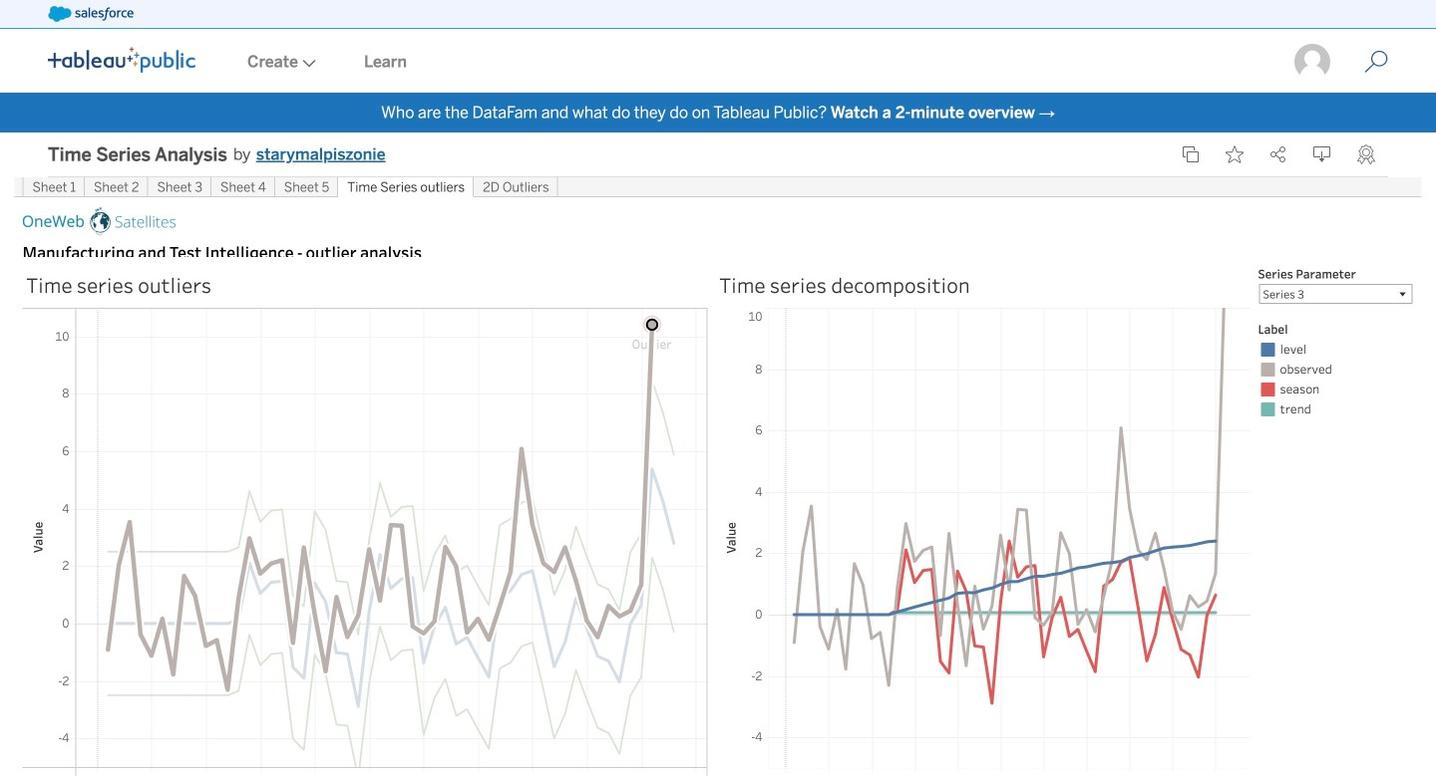 Task type: describe. For each thing, give the bounding box(es) containing it.
make a copy image
[[1182, 146, 1200, 164]]

gary.orlando image
[[1293, 42, 1332, 82]]

salesforce logo image
[[48, 6, 133, 22]]

create image
[[298, 59, 316, 67]]



Task type: vqa. For each thing, say whether or not it's contained in the screenshot.
Name (required) field
no



Task type: locate. For each thing, give the bounding box(es) containing it.
favorite button image
[[1226, 146, 1244, 164]]

go to search image
[[1340, 50, 1412, 74]]

logo image
[[48, 47, 195, 73]]

nominate for viz of the day image
[[1357, 145, 1375, 165]]



